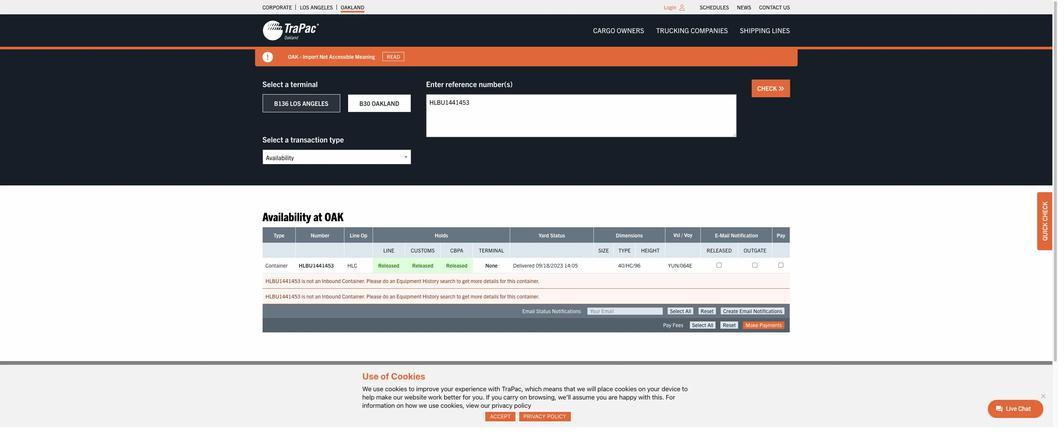 Task type: describe. For each thing, give the bounding box(es) containing it.
solid image inside "check" button
[[779, 86, 785, 92]]

status for yard
[[551, 232, 565, 239]]

oakland link
[[341, 2, 365, 12]]

for
[[666, 394, 676, 401]]

privacy
[[524, 413, 546, 420]]

import
[[303, 53, 318, 60]]

1 not from the top
[[307, 278, 314, 284]]

browsing,
[[529, 394, 557, 401]]

you.
[[473, 394, 485, 401]]

1 you from the left
[[492, 394, 502, 401]]

news
[[737, 4, 752, 11]]

availability
[[263, 209, 311, 224]]

1 hlbu1441453 is not an inbound container. please do an equipment history search to get more details for this container. from the top
[[266, 278, 540, 284]]

vsl
[[674, 232, 681, 238]]

1 search from the top
[[440, 278, 456, 284]]

/
[[682, 232, 683, 238]]

payments
[[760, 322, 782, 329]]

1 horizontal spatial use
[[429, 402, 439, 409]]

transaction
[[291, 135, 328, 144]]

which
[[525, 385, 542, 393]]

owners
[[617, 26, 645, 35]]

customs
[[411, 247, 435, 254]]

877-
[[594, 406, 606, 414]]

1 details from the top
[[484, 278, 499, 284]]

availability at oak
[[263, 209, 344, 224]]

1 more from the top
[[471, 278, 483, 284]]

privacy
[[492, 402, 513, 409]]

1 vertical spatial type
[[619, 247, 631, 254]]

login link
[[664, 4, 677, 11]]

1 container. from the top
[[342, 278, 365, 284]]

carry
[[504, 394, 519, 401]]

line for line op
[[350, 232, 360, 239]]

oakland image
[[263, 20, 319, 41]]

footer containing 2800 7th street
[[0, 361, 1053, 427]]

30
[[461, 402, 468, 409]]

select a terminal
[[263, 79, 318, 89]]

not
[[320, 53, 328, 60]]

select for select a terminal
[[263, 79, 283, 89]]

schedules link
[[700, 2, 729, 12]]

pay for pay fees
[[664, 322, 672, 329]]

customer service: 877-387-2722
[[545, 406, 633, 414]]

at
[[314, 209, 322, 224]]

use of cookies we use cookies to improve your experience with trapac, which means that we will place cookies on your device to help make our website work better for you. if you carry on browsing, we'll assume you are happy with this. for information on how we use cookies, view our privacy policy
[[363, 371, 688, 409]]

number
[[311, 232, 330, 239]]

2 do from the top
[[383, 293, 389, 300]]

1 do from the top
[[383, 278, 389, 284]]

for inside use of cookies we use cookies to improve your experience with trapac, which means that we will place cookies on your device to help make our website work better for you. if you carry on browsing, we'll assume you are happy with this. for information on how we use cookies, view our privacy policy
[[463, 394, 471, 401]]

Your Email email field
[[588, 308, 663, 315]]

e-mail notification
[[715, 232, 758, 239]]

will
[[587, 385, 596, 393]]

1 equipment from the top
[[397, 278, 422, 284]]

0 horizontal spatial with
[[488, 385, 500, 393]]

released down customs at the left
[[412, 262, 434, 269]]

2 container. from the top
[[342, 293, 365, 300]]

contact
[[760, 4, 782, 11]]

1 please from the top
[[367, 278, 382, 284]]

1 horizontal spatial we
[[577, 385, 586, 393]]

berth
[[445, 402, 460, 409]]

banner containing cargo owners
[[0, 14, 1059, 66]]

0 vertical spatial -
[[300, 53, 302, 60]]

0 vertical spatial our
[[394, 394, 403, 401]]

corporate
[[263, 4, 292, 11]]

2800 7th street berth 30 - 32 oakland, ca 94607
[[445, 392, 496, 419]]

2 please from the top
[[367, 293, 382, 300]]

2 cookies from the left
[[615, 385, 637, 393]]

e-
[[715, 232, 720, 239]]

oak - import not accessible meaning
[[288, 53, 375, 60]]

news link
[[737, 2, 752, 12]]

2 you from the left
[[597, 394, 607, 401]]

read
[[387, 53, 400, 60]]

pay for pay
[[777, 232, 786, 239]]

lines
[[772, 26, 790, 35]]

website
[[405, 394, 427, 401]]

street
[[470, 392, 486, 400]]

2722
[[619, 406, 633, 414]]

accept
[[490, 413, 511, 420]]

quick check link
[[1038, 192, 1053, 250]]

fees
[[673, 322, 684, 329]]

help
[[363, 394, 375, 401]]

2 is from the top
[[302, 293, 305, 300]]

1 vertical spatial for
[[500, 293, 506, 300]]

0 horizontal spatial type
[[274, 232, 285, 239]]

yun/064e
[[668, 262, 693, 269]]

2 history from the top
[[423, 293, 439, 300]]

select for select a transaction type
[[263, 135, 283, 144]]

0 horizontal spatial on
[[397, 402, 404, 409]]

0 vertical spatial for
[[500, 278, 506, 284]]

cargo
[[594, 26, 616, 35]]

cargo owners
[[594, 26, 645, 35]]

place
[[598, 385, 613, 393]]

2 get from the top
[[463, 293, 470, 300]]

oakland,
[[445, 411, 468, 419]]

1 vertical spatial oakland
[[372, 100, 400, 107]]

2 not from the top
[[307, 293, 314, 300]]

assume
[[573, 394, 595, 401]]

1 is from the top
[[302, 278, 305, 284]]

enter reference number(s)
[[426, 79, 513, 89]]

service:
[[572, 406, 593, 414]]

shipping lines link
[[734, 23, 796, 38]]

we'll
[[558, 394, 571, 401]]

status for email
[[537, 308, 551, 315]]

device
[[662, 385, 681, 393]]

40/hc/96
[[619, 262, 641, 269]]

ca
[[470, 411, 477, 419]]

op
[[361, 232, 368, 239]]

released down cbpa
[[446, 262, 468, 269]]

32
[[473, 402, 480, 409]]

0 horizontal spatial use
[[373, 385, 384, 393]]

if
[[486, 394, 490, 401]]

0 vertical spatial on
[[639, 385, 646, 393]]

7th
[[460, 392, 469, 400]]

cbpa
[[451, 247, 464, 254]]

trucking
[[657, 26, 690, 35]]



Task type: vqa. For each thing, say whether or not it's contained in the screenshot.
AM
no



Task type: locate. For each thing, give the bounding box(es) containing it.
menu bar
[[696, 2, 794, 12], [587, 23, 796, 38]]

1 horizontal spatial pay
[[777, 232, 786, 239]]

released down the e- at the bottom right of page
[[707, 247, 732, 254]]

notification
[[731, 232, 758, 239]]

dimensions
[[616, 232, 643, 239]]

0 horizontal spatial -
[[300, 53, 302, 60]]

cookies,
[[441, 402, 465, 409]]

1 get from the top
[[463, 278, 470, 284]]

1 vertical spatial pay
[[664, 322, 672, 329]]

0 vertical spatial pay
[[777, 232, 786, 239]]

0 vertical spatial do
[[383, 278, 389, 284]]

status right email
[[537, 308, 551, 315]]

0 vertical spatial search
[[440, 278, 456, 284]]

1 vertical spatial we
[[419, 402, 427, 409]]

1 vertical spatial hlbu1441453
[[266, 278, 301, 284]]

0 horizontal spatial pay
[[664, 322, 672, 329]]

cookies up "make"
[[385, 385, 407, 393]]

line left 'op'
[[350, 232, 360, 239]]

type down dimensions
[[619, 247, 631, 254]]

menu bar down light image at the top of page
[[587, 23, 796, 38]]

2 vertical spatial hlbu1441453
[[266, 293, 301, 300]]

cookies up happy
[[615, 385, 637, 393]]

select a transaction type
[[263, 135, 344, 144]]

0 vertical spatial a
[[285, 79, 289, 89]]

2 details from the top
[[484, 293, 499, 300]]

angeles left oakland link
[[311, 4, 333, 11]]

0 vertical spatial get
[[463, 278, 470, 284]]

1 vertical spatial please
[[367, 293, 382, 300]]

menu bar up shipping
[[696, 2, 794, 12]]

None checkbox
[[717, 263, 722, 268], [753, 263, 758, 268], [779, 263, 784, 268], [717, 263, 722, 268], [753, 263, 758, 268], [779, 263, 784, 268]]

0 vertical spatial type
[[274, 232, 285, 239]]

2 inbound from the top
[[322, 293, 341, 300]]

1 vertical spatial is
[[302, 293, 305, 300]]

trapac,
[[502, 385, 524, 393]]

0 horizontal spatial your
[[441, 385, 454, 393]]

0 vertical spatial use
[[373, 385, 384, 393]]

0 vertical spatial this
[[508, 278, 516, 284]]

vsl / voy
[[674, 232, 693, 238]]

with
[[488, 385, 500, 393], [639, 394, 651, 401]]

0 horizontal spatial oakland
[[341, 4, 365, 11]]

shipping lines
[[740, 26, 790, 35]]

1 horizontal spatial with
[[639, 394, 651, 401]]

2 select from the top
[[263, 135, 283, 144]]

notifications
[[552, 308, 581, 315]]

oakland right b30
[[372, 100, 400, 107]]

1 horizontal spatial -
[[469, 402, 471, 409]]

line left customs at the left
[[384, 247, 395, 254]]

container
[[266, 262, 288, 269]]

-
[[300, 53, 302, 60], [469, 402, 471, 409]]

type
[[330, 135, 344, 144]]

0 vertical spatial angeles
[[311, 4, 333, 11]]

privacy policy
[[524, 413, 567, 420]]

1 vertical spatial with
[[639, 394, 651, 401]]

terminal
[[291, 79, 318, 89]]

a for terminal
[[285, 79, 289, 89]]

we down website
[[419, 402, 427, 409]]

status right yard
[[551, 232, 565, 239]]

None button
[[668, 308, 694, 315], [699, 308, 716, 315], [721, 308, 785, 315], [690, 322, 716, 329], [721, 322, 739, 329], [668, 308, 694, 315], [699, 308, 716, 315], [721, 308, 785, 315], [690, 322, 716, 329], [721, 322, 739, 329]]

outgate
[[744, 247, 767, 254]]

means
[[544, 385, 563, 393]]

0 vertical spatial details
[[484, 278, 499, 284]]

1 horizontal spatial solid image
[[779, 86, 785, 92]]

1 select from the top
[[263, 79, 283, 89]]

footer
[[0, 361, 1053, 427]]

oakland right los angeles on the left of page
[[341, 4, 365, 11]]

1 vertical spatial do
[[383, 293, 389, 300]]

that
[[564, 385, 576, 393]]

read link
[[383, 52, 405, 61]]

1 vertical spatial inbound
[[322, 293, 341, 300]]

0 vertical spatial line
[[350, 232, 360, 239]]

- inside 2800 7th street berth 30 - 32 oakland, ca 94607
[[469, 402, 471, 409]]

b30 oakland
[[360, 100, 400, 107]]

2 container. from the top
[[517, 293, 540, 300]]

mail
[[720, 232, 730, 239]]

check inside button
[[758, 84, 779, 92]]

policy
[[547, 413, 567, 420]]

0 vertical spatial history
[[423, 278, 439, 284]]

1 container. from the top
[[517, 278, 540, 284]]

1 vertical spatial oak
[[325, 209, 344, 224]]

94607
[[479, 411, 496, 419]]

banner
[[0, 14, 1059, 66]]

select left transaction
[[263, 135, 283, 144]]

0 horizontal spatial oak
[[288, 53, 299, 60]]

0 vertical spatial oak
[[288, 53, 299, 60]]

1 horizontal spatial on
[[520, 394, 527, 401]]

1 vertical spatial los
[[290, 100, 301, 107]]

1 vertical spatial our
[[481, 402, 490, 409]]

line for line
[[384, 247, 395, 254]]

0 horizontal spatial solid image
[[263, 52, 273, 63]]

this.
[[652, 394, 665, 401]]

2800
[[445, 392, 459, 400]]

is
[[302, 278, 305, 284], [302, 293, 305, 300]]

quick check
[[1042, 202, 1049, 241]]

2 search from the top
[[440, 293, 456, 300]]

are
[[609, 394, 618, 401]]

on
[[639, 385, 646, 393], [520, 394, 527, 401], [397, 402, 404, 409]]

0 vertical spatial equipment
[[397, 278, 422, 284]]

pay
[[777, 232, 786, 239], [664, 322, 672, 329]]

yard status
[[539, 232, 565, 239]]

1 horizontal spatial your
[[648, 385, 660, 393]]

0 vertical spatial inbound
[[322, 278, 341, 284]]

a left terminal
[[285, 79, 289, 89]]

0 vertical spatial with
[[488, 385, 500, 393]]

make
[[746, 322, 759, 329]]

an
[[315, 278, 321, 284], [390, 278, 396, 284], [315, 293, 321, 300], [390, 293, 396, 300]]

height
[[641, 247, 660, 254]]

1 vertical spatial a
[[285, 135, 289, 144]]

1 vertical spatial more
[[471, 293, 483, 300]]

1 vertical spatial not
[[307, 293, 314, 300]]

1 vertical spatial menu bar
[[587, 23, 796, 38]]

2 more from the top
[[471, 293, 483, 300]]

your up better
[[441, 385, 454, 393]]

view
[[466, 402, 479, 409]]

0 horizontal spatial we
[[419, 402, 427, 409]]

1 horizontal spatial check
[[1042, 202, 1049, 221]]

1 vertical spatial check
[[1042, 202, 1049, 221]]

cookies
[[391, 371, 426, 382]]

shipping
[[740, 26, 771, 35]]

use up "make"
[[373, 385, 384, 393]]

0 vertical spatial is
[[302, 278, 305, 284]]

2 vertical spatial for
[[463, 394, 471, 401]]

1 horizontal spatial you
[[597, 394, 607, 401]]

1 vertical spatial details
[[484, 293, 499, 300]]

none
[[486, 262, 498, 269]]

check
[[758, 84, 779, 92], [1042, 202, 1049, 221]]

customer
[[545, 406, 570, 414]]

use down work at the bottom of page
[[429, 402, 439, 409]]

0 vertical spatial container.
[[517, 278, 540, 284]]

1 vertical spatial container.
[[342, 293, 365, 300]]

you right if
[[492, 394, 502, 401]]

oak left import
[[288, 53, 299, 60]]

0 vertical spatial container.
[[342, 278, 365, 284]]

you down place
[[597, 394, 607, 401]]

hlc
[[348, 262, 357, 269]]

with left this.
[[639, 394, 651, 401]]

work
[[429, 394, 442, 401]]

this
[[508, 278, 516, 284], [508, 293, 516, 300]]

los up oakland image
[[300, 4, 309, 11]]

oak right at
[[325, 209, 344, 224]]

container. down delivered
[[517, 278, 540, 284]]

holds
[[435, 232, 448, 239]]

0 vertical spatial hlbu1441453 is not an inbound container. please do an equipment history search to get more details for this container.
[[266, 278, 540, 284]]

0 vertical spatial los
[[300, 4, 309, 11]]

1 vertical spatial line
[[384, 247, 395, 254]]

check button
[[752, 80, 790, 97]]

angeles down terminal
[[302, 100, 329, 107]]

happy
[[619, 394, 637, 401]]

1 vertical spatial get
[[463, 293, 470, 300]]

0 vertical spatial check
[[758, 84, 779, 92]]

0 vertical spatial status
[[551, 232, 565, 239]]

- left import
[[300, 53, 302, 60]]

we up assume
[[577, 385, 586, 393]]

0 horizontal spatial our
[[394, 394, 403, 401]]

los angeles
[[300, 4, 333, 11]]

1 a from the top
[[285, 79, 289, 89]]

0 vertical spatial solid image
[[263, 52, 273, 63]]

container.
[[517, 278, 540, 284], [517, 293, 540, 300]]

released right hlc
[[378, 262, 400, 269]]

our right "make"
[[394, 394, 403, 401]]

on left device
[[639, 385, 646, 393]]

Enter reference number(s) text field
[[426, 94, 737, 137]]

1 vertical spatial equipment
[[397, 293, 422, 300]]

number(s)
[[479, 79, 513, 89]]

solid image
[[263, 52, 273, 63], [779, 86, 785, 92]]

terminal
[[479, 247, 504, 254]]

details
[[484, 278, 499, 284], [484, 293, 499, 300]]

contact us link
[[760, 2, 790, 12]]

no image
[[1040, 392, 1047, 400]]

hlbu1441453 is not an inbound container. please do an equipment history search to get more details for this container.
[[266, 278, 540, 284], [266, 293, 540, 300]]

voy
[[684, 232, 693, 238]]

cargo owners link
[[587, 23, 651, 38]]

pay right notification
[[777, 232, 786, 239]]

los
[[300, 4, 309, 11], [290, 100, 301, 107]]

we
[[363, 385, 372, 393]]

1 horizontal spatial type
[[619, 247, 631, 254]]

login
[[664, 4, 677, 11]]

1 your from the left
[[441, 385, 454, 393]]

email
[[523, 308, 535, 315]]

0 vertical spatial we
[[577, 385, 586, 393]]

pay fees
[[664, 322, 684, 329]]

- right 30 on the bottom
[[469, 402, 471, 409]]

your up this.
[[648, 385, 660, 393]]

0 vertical spatial oakland
[[341, 4, 365, 11]]

1 vertical spatial on
[[520, 394, 527, 401]]

select up b136
[[263, 79, 283, 89]]

1 vertical spatial container.
[[517, 293, 540, 300]]

meaning
[[355, 53, 375, 60]]

corporate link
[[263, 2, 292, 12]]

2 vertical spatial on
[[397, 402, 404, 409]]

trucking companies link
[[651, 23, 734, 38]]

1 vertical spatial status
[[537, 308, 551, 315]]

menu bar containing cargo owners
[[587, 23, 796, 38]]

container. up email
[[517, 293, 540, 300]]

0 vertical spatial select
[[263, 79, 283, 89]]

2 this from the top
[[508, 293, 516, 300]]

1 vertical spatial this
[[508, 293, 516, 300]]

0 vertical spatial not
[[307, 278, 314, 284]]

1 vertical spatial history
[[423, 293, 439, 300]]

experience
[[455, 385, 487, 393]]

14:05
[[565, 262, 578, 269]]

2 equipment from the top
[[397, 293, 422, 300]]

hlbu1441453
[[299, 262, 334, 269], [266, 278, 301, 284], [266, 293, 301, 300]]

2 a from the top
[[285, 135, 289, 144]]

1 horizontal spatial line
[[384, 247, 395, 254]]

yard
[[539, 232, 549, 239]]

a for transaction
[[285, 135, 289, 144]]

check inside quick check link
[[1042, 202, 1049, 221]]

2 hlbu1441453 is not an inbound container. please do an equipment history search to get more details for this container. from the top
[[266, 293, 540, 300]]

1 history from the top
[[423, 278, 439, 284]]

1 inbound from the top
[[322, 278, 341, 284]]

0 vertical spatial hlbu1441453
[[299, 262, 334, 269]]

1 this from the top
[[508, 278, 516, 284]]

on left how
[[397, 402, 404, 409]]

0 horizontal spatial you
[[492, 394, 502, 401]]

schedules
[[700, 4, 729, 11]]

light image
[[680, 5, 685, 11]]

line op
[[350, 232, 368, 239]]

1 vertical spatial use
[[429, 402, 439, 409]]

make payments
[[746, 322, 782, 329]]

1 vertical spatial search
[[440, 293, 456, 300]]

0 vertical spatial more
[[471, 278, 483, 284]]

1 horizontal spatial oakland
[[372, 100, 400, 107]]

a left transaction
[[285, 135, 289, 144]]

our down if
[[481, 402, 490, 409]]

on up the "policy" at the bottom
[[520, 394, 527, 401]]

improve
[[416, 385, 439, 393]]

1 cookies from the left
[[385, 385, 407, 393]]

accessible
[[329, 53, 354, 60]]

menu bar containing schedules
[[696, 2, 794, 12]]

0 horizontal spatial line
[[350, 232, 360, 239]]

0 vertical spatial menu bar
[[696, 2, 794, 12]]

0 vertical spatial please
[[367, 278, 382, 284]]

select
[[263, 79, 283, 89], [263, 135, 283, 144]]

1 vertical spatial angeles
[[302, 100, 329, 107]]

with up if
[[488, 385, 500, 393]]

1 horizontal spatial oak
[[325, 209, 344, 224]]

use
[[363, 371, 379, 382]]

1 horizontal spatial our
[[481, 402, 490, 409]]

cookies
[[385, 385, 407, 393], [615, 385, 637, 393]]

enter
[[426, 79, 444, 89]]

2 your from the left
[[648, 385, 660, 393]]

pay left fees on the bottom right of the page
[[664, 322, 672, 329]]

1 horizontal spatial cookies
[[615, 385, 637, 393]]

type down availability
[[274, 232, 285, 239]]

los right b136
[[290, 100, 301, 107]]



